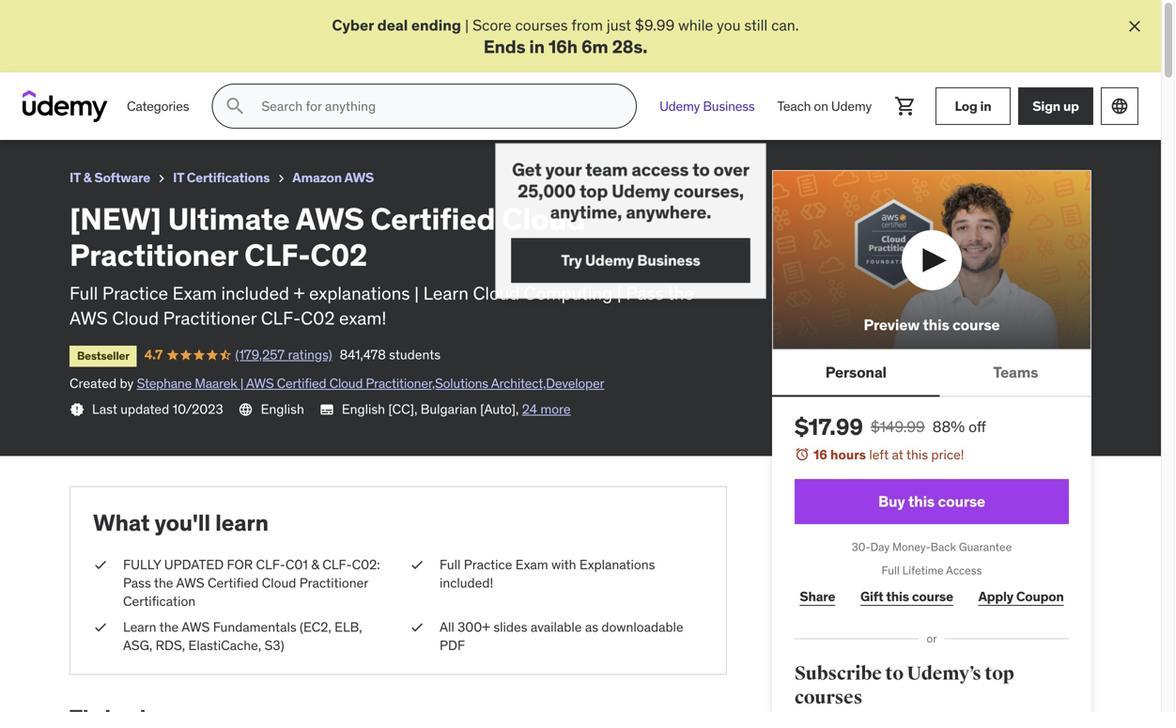 Task type: vqa. For each thing, say whether or not it's contained in the screenshot.
Software Testing Courses
no



Task type: describe. For each thing, give the bounding box(es) containing it.
at
[[892, 446, 904, 463]]

slides
[[494, 619, 528, 636]]

the inside learn the aws fundamentals (ec2, elb, asg, rds, elasticache, s3)
[[159, 619, 179, 636]]

top
[[985, 663, 1015, 686]]

aws up bestseller
[[70, 307, 108, 329]]

courses inside subscribe to udemy's top courses
[[795, 687, 863, 710]]

day
[[871, 540, 890, 555]]

learn inside learn the aws fundamentals (ec2, elb, asg, rds, elasticache, s3)
[[123, 619, 157, 636]]

last
[[92, 401, 117, 418]]

clf- right for
[[256, 556, 286, 573]]

1 vertical spatial in
[[981, 98, 992, 114]]

buy this course button
[[795, 479, 1070, 524]]

amazon aws link
[[293, 167, 374, 190]]

log
[[955, 98, 978, 114]]

c02 for [new] ultimate aws certified cloud practitioner clf-c02 841,478 students
[[401, 8, 430, 27]]

fundamentals
[[213, 619, 297, 636]]

0 horizontal spatial &
[[83, 169, 92, 186]]

as
[[585, 619, 599, 636]]

on
[[814, 98, 829, 115]]

teams
[[994, 363, 1039, 382]]

16
[[814, 446, 828, 463]]

tab list containing personal
[[773, 350, 1092, 397]]

deal
[[377, 16, 408, 35]]

practitioner down included
[[163, 307, 257, 329]]

| right the explanations at the top left
[[415, 282, 419, 304]]

left
[[870, 446, 889, 463]]

asg,
[[123, 637, 152, 654]]

this for gift
[[887, 589, 910, 605]]

aws inside [new] ultimate aws certified cloud practitioner clf-c02 841,478 students
[[130, 8, 164, 27]]

practice inside the [new] ultimate aws certified cloud practitioner clf-c02 full practice exam included + explanations | learn cloud computing | pass the aws cloud practitioner clf-c02 exam!
[[102, 282, 168, 304]]

aws down amazon aws 'link'
[[296, 200, 364, 238]]

0 vertical spatial xsmall image
[[274, 171, 289, 186]]

24 more button
[[522, 400, 571, 419]]

price!
[[932, 446, 965, 463]]

[new] ultimate aws certified cloud practitioner clf-c02 841,478 students
[[15, 8, 430, 50]]

practitioner,solutions
[[366, 375, 489, 392]]

.
[[643, 35, 648, 58]]

you'll
[[155, 509, 210, 537]]

certified inside [new] ultimate aws certified cloud practitioner clf-c02 841,478 students
[[167, 8, 230, 27]]

course for gift this course
[[912, 589, 954, 605]]

841,478 inside [new] ultimate aws certified cloud practitioner clf-c02 841,478 students
[[235, 33, 281, 50]]

updated
[[121, 401, 169, 418]]

s3)
[[265, 637, 284, 654]]

30-day money-back guarantee full lifetime access
[[852, 540, 1012, 578]]

available
[[531, 619, 582, 636]]

[cc], bulgarian
[[389, 401, 477, 418]]

teach
[[778, 98, 811, 115]]

back
[[931, 540, 957, 555]]

to
[[886, 663, 904, 686]]

| right computing
[[617, 282, 622, 304]]

share
[[800, 589, 836, 605]]

money-
[[893, 540, 931, 555]]

shopping cart with 0 items image
[[895, 95, 917, 118]]

ends
[[484, 35, 526, 58]]

choose a language image
[[1111, 97, 1130, 116]]

submit search image
[[224, 95, 247, 118]]

sign up
[[1033, 98, 1080, 114]]

ultimate for [new] ultimate aws certified cloud practitioner clf-c02 841,478 students
[[65, 8, 127, 27]]

more
[[541, 401, 571, 418]]

udemy image
[[23, 90, 108, 122]]

hours
[[831, 446, 866, 463]]

ending
[[411, 16, 461, 35]]

closed captions image
[[319, 402, 334, 417]]

aws inside 'link'
[[345, 169, 374, 186]]

$149.99
[[871, 417, 926, 436]]

16h 6m 28s
[[549, 35, 643, 58]]

preview this course button
[[773, 170, 1092, 350]]

this for preview
[[923, 315, 950, 334]]

| inside cyber deal ending | score courses from just $9.99 while you still can. ends in 16h 6m 28s .
[[465, 16, 469, 35]]

sign up link
[[1019, 88, 1094, 125]]

english for english
[[261, 401, 304, 418]]

elb,
[[335, 619, 362, 636]]

close image
[[1126, 17, 1145, 36]]

course language image
[[238, 402, 253, 417]]

architect,developer
[[491, 375, 605, 392]]

(ec2,
[[300, 619, 331, 636]]

coupon
[[1017, 589, 1065, 605]]

access
[[947, 563, 983, 578]]

just
[[607, 16, 632, 35]]

certified inside the [new] ultimate aws certified cloud practitioner clf-c02 full practice exam included + explanations | learn cloud computing | pass the aws cloud practitioner clf-c02 exam!
[[371, 200, 496, 238]]

cloud up 4.7
[[112, 307, 159, 329]]

or
[[927, 632, 937, 646]]

business
[[703, 98, 755, 115]]

pass inside fully updated for clf-c01 & clf-c02: pass the aws certified cloud practitioner certification
[[123, 575, 151, 592]]

clf- for [new] ultimate aws certified cloud practitioner clf-c02 841,478 students
[[368, 8, 401, 27]]

created
[[70, 375, 117, 392]]

full practice exam with explanations included!
[[440, 556, 655, 592]]

all 300+ slides available as downloadable pdf
[[440, 619, 684, 654]]

sign
[[1033, 98, 1061, 114]]

courses inside cyber deal ending | score courses from just $9.99 while you still can. ends in 16h 6m 28s .
[[515, 16, 568, 35]]

stephane
[[137, 375, 192, 392]]

learn inside the [new] ultimate aws certified cloud practitioner clf-c02 full practice exam included + explanations | learn cloud computing | pass the aws cloud practitioner clf-c02 exam!
[[424, 282, 469, 304]]

this for buy
[[909, 492, 935, 511]]

included!
[[440, 575, 494, 592]]

2 udemy from the left
[[832, 98, 872, 115]]

certification
[[123, 593, 196, 610]]

,
[[516, 401, 519, 418]]

rds,
[[156, 637, 185, 654]]

it certifications
[[173, 169, 270, 186]]

xsmall image for last updated 10/2023
[[70, 402, 85, 417]]

it & software
[[70, 169, 150, 186]]

clf- for [new] ultimate aws certified cloud practitioner clf-c02 full practice exam included + explanations | learn cloud computing | pass the aws cloud practitioner clf-c02 exam!
[[244, 236, 310, 274]]

apply
[[979, 589, 1014, 605]]

cyber deal ending | score courses from just $9.99 while you still can. ends in 16h 6m 28s .
[[332, 16, 799, 58]]

subscribe
[[795, 663, 882, 686]]

[auto]
[[480, 401, 516, 418]]

fully updated for clf-c01 & clf-c02: pass the aws certified cloud practitioner certification
[[123, 556, 380, 610]]

exam inside full practice exam with explanations included!
[[516, 556, 548, 573]]



Task type: locate. For each thing, give the bounding box(es) containing it.
udemy's
[[907, 663, 982, 686]]

clf-
[[368, 8, 401, 27], [244, 236, 310, 274], [261, 307, 301, 329], [256, 556, 286, 573], [323, 556, 352, 573]]

off
[[969, 417, 987, 436]]

2 horizontal spatial full
[[882, 563, 900, 578]]

in right ends
[[529, 35, 545, 58]]

[new] inside [new] ultimate aws certified cloud practitioner clf-c02 841,478 students
[[15, 8, 61, 27]]

ultimate inside [new] ultimate aws certified cloud practitioner clf-c02 841,478 students
[[65, 8, 127, 27]]

1 vertical spatial pass
[[123, 575, 151, 592]]

clf- inside [new] ultimate aws certified cloud practitioner clf-c02 841,478 students
[[368, 8, 401, 27]]

ultimate up udemy image
[[65, 8, 127, 27]]

c01
[[286, 556, 308, 573]]

c02 right cyber
[[401, 8, 430, 27]]

students left deal at the left of page
[[284, 33, 336, 50]]

c02 up the explanations at the top left
[[310, 236, 368, 274]]

0 horizontal spatial udemy
[[660, 98, 700, 115]]

practitioner down software
[[70, 236, 238, 274]]

aws up rds,
[[182, 619, 210, 636]]

0 horizontal spatial 841,478
[[235, 33, 281, 50]]

1 vertical spatial ultimate
[[168, 200, 290, 238]]

courses up ends
[[515, 16, 568, 35]]

1 it from the left
[[70, 169, 81, 186]]

personal
[[826, 363, 887, 382]]

0 vertical spatial exam
[[173, 282, 217, 304]]

it for it certifications
[[173, 169, 184, 186]]

lifetime
[[903, 563, 944, 578]]

course up teams
[[953, 315, 1000, 334]]

ultimate for [new] ultimate aws certified cloud practitioner clf-c02 full practice exam included + explanations | learn cloud computing | pass the aws cloud practitioner clf-c02 exam!
[[168, 200, 290, 238]]

$17.99
[[795, 413, 864, 441]]

1 vertical spatial students
[[389, 346, 441, 363]]

certifications
[[187, 169, 270, 186]]

1 vertical spatial practice
[[464, 556, 513, 573]]

[new] inside the [new] ultimate aws certified cloud practitioner clf-c02 full practice exam included + explanations | learn cloud computing | pass the aws cloud practitioner clf-c02 exam!
[[70, 200, 161, 238]]

841,478 up submit search image
[[235, 33, 281, 50]]

guarantee
[[959, 540, 1012, 555]]

practitioner down c02:
[[300, 575, 368, 592]]

1 horizontal spatial it
[[173, 169, 184, 186]]

cloud left computing
[[473, 282, 520, 304]]

xsmall image for learn the aws fundamentals (ec2, elb, asg, rds, elasticache, s3)
[[93, 619, 108, 637]]

cloud up submit search image
[[234, 8, 276, 27]]

0 vertical spatial course
[[953, 315, 1000, 334]]

0 vertical spatial 841,478
[[235, 33, 281, 50]]

1 horizontal spatial courses
[[795, 687, 863, 710]]

0 vertical spatial practice
[[102, 282, 168, 304]]

1 vertical spatial &
[[311, 556, 319, 573]]

| left score
[[465, 16, 469, 35]]

stephane maarek | aws certified cloud practitioner,solutions architect,developer link
[[137, 375, 605, 392]]

practitioner
[[279, 8, 365, 27], [70, 236, 238, 274], [163, 307, 257, 329], [300, 575, 368, 592]]

cloud inside [new] ultimate aws certified cloud practitioner clf-c02 841,478 students
[[234, 8, 276, 27]]

this right gift
[[887, 589, 910, 605]]

full inside full practice exam with explanations included!
[[440, 556, 461, 573]]

1 vertical spatial xsmall image
[[70, 402, 85, 417]]

up
[[1064, 98, 1080, 114]]

0 vertical spatial learn
[[424, 282, 469, 304]]

learn
[[215, 509, 269, 537]]

aws inside learn the aws fundamentals (ec2, elb, asg, rds, elasticache, s3)
[[182, 619, 210, 636]]

[new] for [new] ultimate aws certified cloud practitioner clf-c02 full practice exam included + explanations | learn cloud computing | pass the aws cloud practitioner clf-c02 exam!
[[70, 200, 161, 238]]

c02 for [new] ultimate aws certified cloud practitioner clf-c02 full practice exam included + explanations | learn cloud computing | pass the aws cloud practitioner clf-c02 exam!
[[310, 236, 368, 274]]

course inside button
[[938, 492, 986, 511]]

alarm image
[[795, 447, 810, 462]]

cloud inside fully updated for clf-c01 & clf-c02: pass the aws certified cloud practitioner certification
[[262, 575, 296, 592]]

teach on udemy
[[778, 98, 872, 115]]

1 vertical spatial course
[[938, 492, 986, 511]]

| right maarek
[[240, 375, 244, 392]]

xsmall image
[[154, 171, 169, 186], [410, 556, 425, 574], [93, 619, 108, 637], [410, 619, 425, 637]]

1 horizontal spatial &
[[311, 556, 319, 573]]

2 vertical spatial c02
[[301, 307, 335, 329]]

1 horizontal spatial [new]
[[70, 200, 161, 238]]

the inside the [new] ultimate aws certified cloud practitioner clf-c02 full practice exam included + explanations | learn cloud computing | pass the aws cloud practitioner clf-c02 exam!
[[668, 282, 694, 304]]

amazon
[[293, 169, 342, 186]]

clf- for fully updated for clf-c01 & clf-c02: pass the aws certified cloud practitioner certification
[[323, 556, 352, 573]]

[new] ultimate aws certified cloud practitioner clf-c02 full practice exam included + explanations | learn cloud computing | pass the aws cloud practitioner clf-c02 exam!
[[70, 200, 694, 329]]

tab list
[[773, 350, 1092, 397]]

computing
[[524, 282, 613, 304]]

certified inside fully updated for clf-c01 & clf-c02: pass the aws certified cloud practitioner certification
[[208, 575, 259, 592]]

0 horizontal spatial ultimate
[[65, 8, 127, 27]]

practice up included!
[[464, 556, 513, 573]]

preview
[[864, 315, 920, 334]]

english [cc], bulgarian [auto] , 24 more
[[342, 401, 571, 418]]

this inside buy this course button
[[909, 492, 935, 511]]

[new] for [new] ultimate aws certified cloud practitioner clf-c02 841,478 students
[[15, 8, 61, 27]]

this right buy
[[909, 492, 935, 511]]

ultimate down certifications
[[168, 200, 290, 238]]

explanations
[[309, 282, 410, 304]]

it left software
[[70, 169, 81, 186]]

it certifications link
[[173, 167, 270, 190]]

0 vertical spatial &
[[83, 169, 92, 186]]

1 horizontal spatial udemy
[[832, 98, 872, 115]]

+
[[294, 282, 305, 304]]

30-
[[852, 540, 871, 555]]

log in
[[955, 98, 992, 114]]

practice inside full practice exam with explanations included!
[[464, 556, 513, 573]]

practitioner left deal at the left of page
[[279, 8, 365, 27]]

cloud up closed captions icon
[[330, 375, 363, 392]]

aws down (179,257
[[246, 375, 274, 392]]

10/2023
[[173, 401, 223, 418]]

in inside cyber deal ending | score courses from just $9.99 while you still can. ends in 16h 6m 28s .
[[529, 35, 545, 58]]

buy
[[879, 492, 906, 511]]

preview this course
[[864, 315, 1000, 334]]

1 udemy from the left
[[660, 98, 700, 115]]

pass down fully
[[123, 575, 151, 592]]

course for buy this course
[[938, 492, 986, 511]]

apply coupon
[[979, 589, 1065, 605]]

1 vertical spatial exam
[[516, 556, 548, 573]]

maarek
[[195, 375, 237, 392]]

exam!
[[339, 307, 387, 329]]

aws right 'amazon'
[[345, 169, 374, 186]]

clf- left ending
[[368, 8, 401, 27]]

pass
[[626, 282, 664, 304], [123, 575, 151, 592]]

with
[[552, 556, 577, 573]]

pass inside the [new] ultimate aws certified cloud practitioner clf-c02 full practice exam included + explanations | learn cloud computing | pass the aws cloud practitioner clf-c02 exam!
[[626, 282, 664, 304]]

0 horizontal spatial it
[[70, 169, 81, 186]]

it left certifications
[[173, 169, 184, 186]]

pdf
[[440, 637, 465, 654]]

learn up asg,
[[123, 619, 157, 636]]

ratings)
[[288, 346, 332, 363]]

udemy right on
[[832, 98, 872, 115]]

1 horizontal spatial ultimate
[[168, 200, 290, 238]]

exam left included
[[173, 282, 217, 304]]

aws up categories on the top left of the page
[[130, 8, 164, 27]]

0 vertical spatial in
[[529, 35, 545, 58]]

0 vertical spatial courses
[[515, 16, 568, 35]]

& inside fully updated for clf-c01 & clf-c02: pass the aws certified cloud practitioner certification
[[311, 556, 319, 573]]

this right preview at the right of the page
[[923, 315, 950, 334]]

full up bestseller
[[70, 282, 98, 304]]

course down lifetime
[[912, 589, 954, 605]]

exam inside the [new] ultimate aws certified cloud practitioner clf-c02 full practice exam included + explanations | learn cloud computing | pass the aws cloud practitioner clf-c02 exam!
[[173, 282, 217, 304]]

students inside [new] ultimate aws certified cloud practitioner clf-c02 841,478 students
[[284, 33, 336, 50]]

english down 'stephane maarek | aws certified cloud practitioner,solutions architect,developer' link
[[342, 401, 385, 418]]

c02:
[[352, 556, 380, 573]]

1 horizontal spatial english
[[342, 401, 385, 418]]

0 horizontal spatial [new]
[[15, 8, 61, 27]]

0 vertical spatial pass
[[626, 282, 664, 304]]

1 horizontal spatial full
[[440, 556, 461, 573]]

4.7
[[144, 346, 163, 363]]

share button
[[795, 579, 841, 616]]

0 vertical spatial the
[[668, 282, 694, 304]]

c02 inside [new] ultimate aws certified cloud practitioner clf-c02 841,478 students
[[401, 8, 430, 27]]

exam left with
[[516, 556, 548, 573]]

2 vertical spatial the
[[159, 619, 179, 636]]

cloud up computing
[[502, 200, 586, 238]]

subscribe to udemy's top courses
[[795, 663, 1015, 710]]

english right course language icon
[[261, 401, 304, 418]]

it
[[70, 169, 81, 186], [173, 169, 184, 186]]

0 horizontal spatial practice
[[102, 282, 168, 304]]

1 horizontal spatial 841,478
[[340, 346, 386, 363]]

1 vertical spatial the
[[154, 575, 173, 592]]

1 horizontal spatial practice
[[464, 556, 513, 573]]

1 vertical spatial learn
[[123, 619, 157, 636]]

the
[[668, 282, 694, 304], [154, 575, 173, 592], [159, 619, 179, 636]]

0 horizontal spatial students
[[284, 33, 336, 50]]

0 vertical spatial [new]
[[15, 8, 61, 27]]

last updated 10/2023
[[92, 401, 223, 418]]

1 english from the left
[[261, 401, 304, 418]]

24
[[522, 401, 538, 418]]

in right log
[[981, 98, 992, 114]]

xsmall image left 'amazon'
[[274, 171, 289, 186]]

exam
[[173, 282, 217, 304], [516, 556, 548, 573]]

0 horizontal spatial exam
[[173, 282, 217, 304]]

0 horizontal spatial in
[[529, 35, 545, 58]]

(179,257 ratings)
[[235, 346, 332, 363]]

2 horizontal spatial xsmall image
[[274, 171, 289, 186]]

course for preview this course
[[953, 315, 1000, 334]]

1 vertical spatial [new]
[[70, 200, 161, 238]]

full
[[70, 282, 98, 304], [440, 556, 461, 573], [882, 563, 900, 578]]

full up included!
[[440, 556, 461, 573]]

updated
[[164, 556, 224, 573]]

2 it from the left
[[173, 169, 184, 186]]

cloud down c01
[[262, 575, 296, 592]]

1 vertical spatial courses
[[795, 687, 863, 710]]

udemy business link
[[649, 84, 766, 129]]

0 horizontal spatial full
[[70, 282, 98, 304]]

students
[[284, 33, 336, 50], [389, 346, 441, 363]]

courses
[[515, 16, 568, 35], [795, 687, 863, 710]]

gift
[[861, 589, 884, 605]]

this right at
[[907, 446, 929, 463]]

practice up 4.7
[[102, 282, 168, 304]]

what you'll learn
[[93, 509, 269, 537]]

courses down subscribe
[[795, 687, 863, 710]]

1 horizontal spatial xsmall image
[[93, 556, 108, 574]]

explanations
[[580, 556, 655, 573]]

& left software
[[83, 169, 92, 186]]

841,478 students
[[340, 346, 441, 363]]

course down price!
[[938, 492, 986, 511]]

1 horizontal spatial in
[[981, 98, 992, 114]]

xsmall image
[[274, 171, 289, 186], [70, 402, 85, 417], [93, 556, 108, 574]]

it for it & software
[[70, 169, 81, 186]]

0 horizontal spatial english
[[261, 401, 304, 418]]

full inside 30-day money-back guarantee full lifetime access
[[882, 563, 900, 578]]

& right c01
[[311, 556, 319, 573]]

udemy left business
[[660, 98, 700, 115]]

course inside button
[[953, 315, 1000, 334]]

the inside fully updated for clf-c01 & clf-c02: pass the aws certified cloud practitioner certification
[[154, 575, 173, 592]]

0 vertical spatial ultimate
[[65, 8, 127, 27]]

0 horizontal spatial learn
[[123, 619, 157, 636]]

course
[[953, 315, 1000, 334], [938, 492, 986, 511], [912, 589, 954, 605]]

log in link
[[936, 88, 1011, 125]]

xsmall image for fully updated for clf-c01 & clf-c02: pass the aws certified cloud practitioner certification
[[93, 556, 108, 574]]

xsmall image left fully
[[93, 556, 108, 574]]

Search for anything text field
[[258, 90, 614, 122]]

0 vertical spatial students
[[284, 33, 336, 50]]

1 horizontal spatial pass
[[626, 282, 664, 304]]

|
[[465, 16, 469, 35], [415, 282, 419, 304], [617, 282, 622, 304], [240, 375, 244, 392]]

practice
[[102, 282, 168, 304], [464, 556, 513, 573]]

teams button
[[940, 350, 1092, 395]]

clf- down +
[[261, 307, 301, 329]]

xsmall image left last
[[70, 402, 85, 417]]

2 vertical spatial xsmall image
[[93, 556, 108, 574]]

0 horizontal spatial xsmall image
[[70, 402, 85, 417]]

(179,257
[[235, 346, 285, 363]]

practitioner inside [new] ultimate aws certified cloud practitioner clf-c02 841,478 students
[[279, 8, 365, 27]]

c02 down +
[[301, 307, 335, 329]]

full down day
[[882, 563, 900, 578]]

full inside the [new] ultimate aws certified cloud practitioner clf-c02 full practice exam included + explanations | learn cloud computing | pass the aws cloud practitioner clf-c02 exam!
[[70, 282, 98, 304]]

2 english from the left
[[342, 401, 385, 418]]

all
[[440, 619, 455, 636]]

created by stephane maarek | aws certified cloud practitioner,solutions architect,developer
[[70, 375, 605, 392]]

udemy business
[[660, 98, 755, 115]]

ultimate inside the [new] ultimate aws certified cloud practitioner clf-c02 full practice exam included + explanations | learn cloud computing | pass the aws cloud practitioner clf-c02 exam!
[[168, 200, 290, 238]]

what
[[93, 509, 150, 537]]

1 horizontal spatial learn
[[424, 282, 469, 304]]

300+
[[458, 619, 491, 636]]

downloadable
[[602, 619, 684, 636]]

categories button
[[116, 84, 201, 129]]

0 horizontal spatial pass
[[123, 575, 151, 592]]

[new]
[[15, 8, 61, 27], [70, 200, 161, 238]]

0 vertical spatial c02
[[401, 8, 430, 27]]

gift this course
[[861, 589, 954, 605]]

$17.99 $149.99 88% off
[[795, 413, 987, 441]]

this inside gift this course link
[[887, 589, 910, 605]]

16 hours left at this price!
[[814, 446, 965, 463]]

aws down updated
[[176, 575, 204, 592]]

this inside preview this course button
[[923, 315, 950, 334]]

[new] down it & software link
[[70, 200, 161, 238]]

clf- up +
[[244, 236, 310, 274]]

clf- right c01
[[323, 556, 352, 573]]

learn up 841,478 students
[[424, 282, 469, 304]]

learn the aws fundamentals (ec2, elb, asg, rds, elasticache, s3)
[[123, 619, 362, 654]]

included
[[221, 282, 289, 304]]

841,478 up 'stephane maarek | aws certified cloud practitioner,solutions architect,developer' link
[[340, 346, 386, 363]]

aws inside fully updated for clf-c01 & clf-c02: pass the aws certified cloud practitioner certification
[[176, 575, 204, 592]]

english for english [cc], bulgarian [auto] , 24 more
[[342, 401, 385, 418]]

elasticache,
[[188, 637, 261, 654]]

1 horizontal spatial exam
[[516, 556, 548, 573]]

1 vertical spatial 841,478
[[340, 346, 386, 363]]

0 horizontal spatial courses
[[515, 16, 568, 35]]

2 vertical spatial course
[[912, 589, 954, 605]]

practitioner inside fully updated for clf-c01 & clf-c02: pass the aws certified cloud practitioner certification
[[300, 575, 368, 592]]

1 vertical spatial c02
[[310, 236, 368, 274]]

for
[[227, 556, 253, 573]]

xsmall image for all 300+ slides available as downloadable pdf
[[410, 619, 425, 637]]

pass right computing
[[626, 282, 664, 304]]

1 horizontal spatial students
[[389, 346, 441, 363]]

students up practitioner,solutions
[[389, 346, 441, 363]]

xsmall image for full practice exam with explanations included!
[[410, 556, 425, 574]]

[new] up udemy image
[[15, 8, 61, 27]]

personal button
[[773, 350, 940, 395]]



